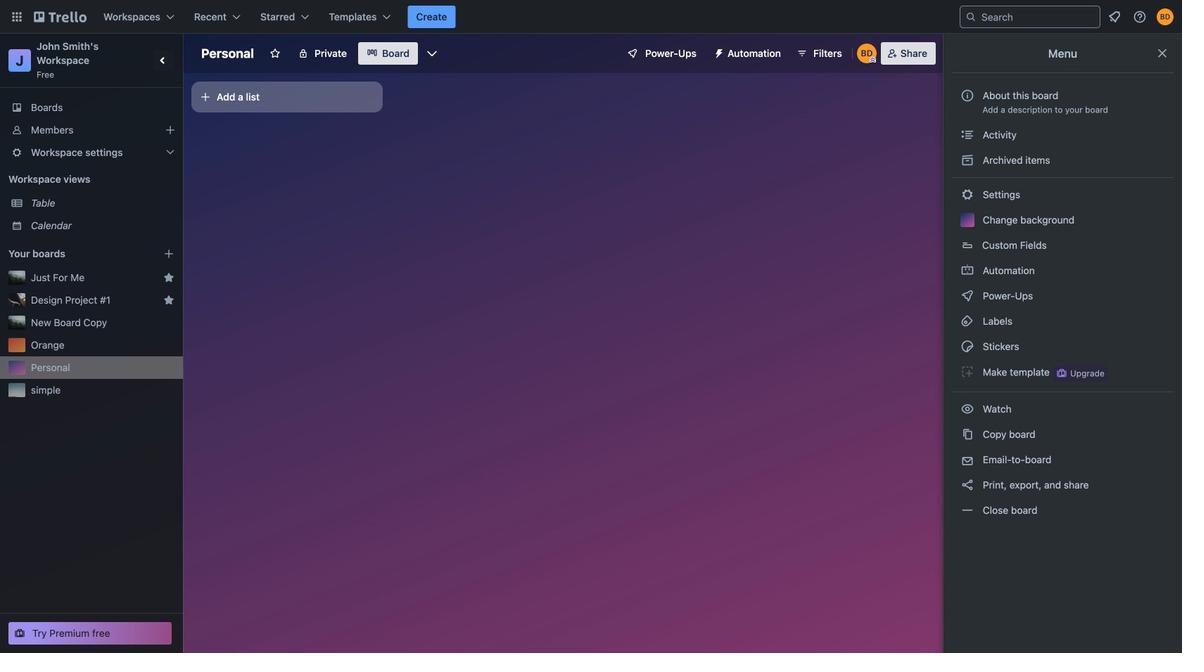 Task type: locate. For each thing, give the bounding box(es) containing it.
0 notifications image
[[1107, 8, 1124, 25]]

your boards with 6 items element
[[8, 246, 142, 263]]

open information menu image
[[1133, 10, 1147, 24]]

sm image
[[961, 264, 975, 278], [961, 289, 975, 303], [961, 340, 975, 354], [961, 403, 975, 417], [961, 479, 975, 493], [961, 504, 975, 518]]

Board name text field
[[194, 42, 261, 65]]

0 horizontal spatial barb dwyer (barbdwyer3) image
[[857, 44, 877, 63]]

starred icon image
[[163, 272, 175, 284], [163, 295, 175, 306]]

barb dwyer (barbdwyer3) image
[[1157, 8, 1174, 25], [857, 44, 877, 63]]

star or unstar board image
[[270, 48, 281, 59]]

5 sm image from the top
[[961, 479, 975, 493]]

6 sm image from the top
[[961, 504, 975, 518]]

back to home image
[[34, 6, 87, 28]]

1 starred icon image from the top
[[163, 272, 175, 284]]

sm image
[[708, 42, 728, 62], [961, 128, 975, 142], [961, 153, 975, 168], [961, 188, 975, 202], [961, 315, 975, 329], [961, 365, 975, 379], [961, 428, 975, 442]]

barb dwyer (barbdwyer3) image inside primary element
[[1157, 8, 1174, 25]]

1 horizontal spatial barb dwyer (barbdwyer3) image
[[1157, 8, 1174, 25]]

primary element
[[0, 0, 1183, 34]]

3 sm image from the top
[[961, 340, 975, 354]]

0 vertical spatial starred icon image
[[163, 272, 175, 284]]

1 vertical spatial starred icon image
[[163, 295, 175, 306]]

0 vertical spatial barb dwyer (barbdwyer3) image
[[1157, 8, 1174, 25]]

this member is an admin of this board. image
[[870, 57, 876, 63]]



Task type: describe. For each thing, give the bounding box(es) containing it.
1 sm image from the top
[[961, 264, 975, 278]]

1 vertical spatial barb dwyer (barbdwyer3) image
[[857, 44, 877, 63]]

2 starred icon image from the top
[[163, 295, 175, 306]]

4 sm image from the top
[[961, 403, 975, 417]]

workspace navigation collapse icon image
[[153, 51, 173, 70]]

add board image
[[163, 249, 175, 260]]

customize views image
[[425, 46, 439, 61]]

search image
[[966, 11, 977, 23]]

2 sm image from the top
[[961, 289, 975, 303]]

Search field
[[977, 7, 1100, 27]]



Task type: vqa. For each thing, say whether or not it's contained in the screenshot.
the Star or unstar board image
yes



